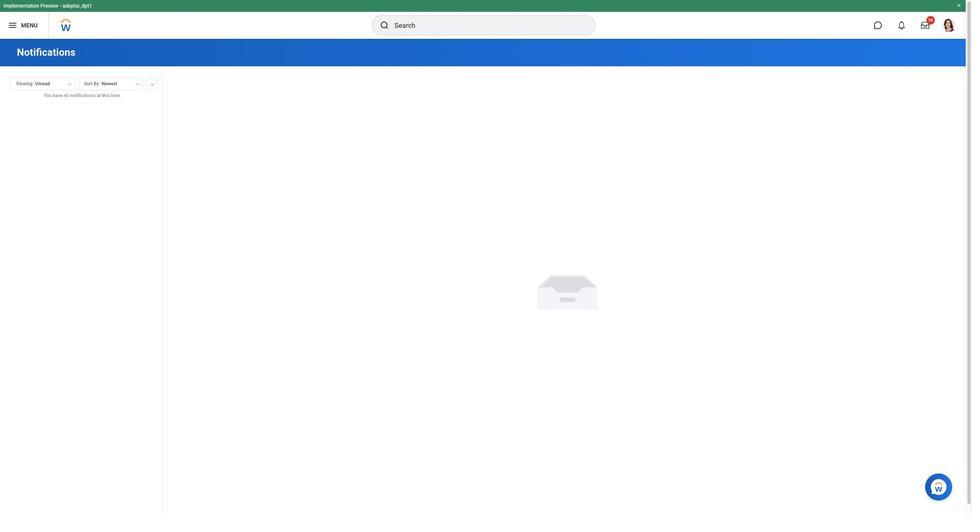 Task type: describe. For each thing, give the bounding box(es) containing it.
close environment banner image
[[957, 3, 962, 8]]

reading pane region
[[169, 67, 967, 515]]

Search Workday  search field
[[395, 16, 578, 35]]

profile logan mcneil image
[[943, 19, 956, 34]]



Task type: locate. For each thing, give the bounding box(es) containing it.
justify image
[[8, 20, 18, 30]]

more image
[[150, 82, 155, 86]]

inbox items list box
[[0, 105, 162, 515]]

tab panel
[[0, 74, 162, 515]]

banner
[[0, 0, 967, 39]]

inbox large image
[[922, 21, 930, 30]]

main content
[[0, 39, 967, 515]]

notifications large image
[[898, 21, 907, 30]]

search image
[[380, 20, 390, 30]]



Task type: vqa. For each thing, say whether or not it's contained in the screenshot.
more Image
yes



